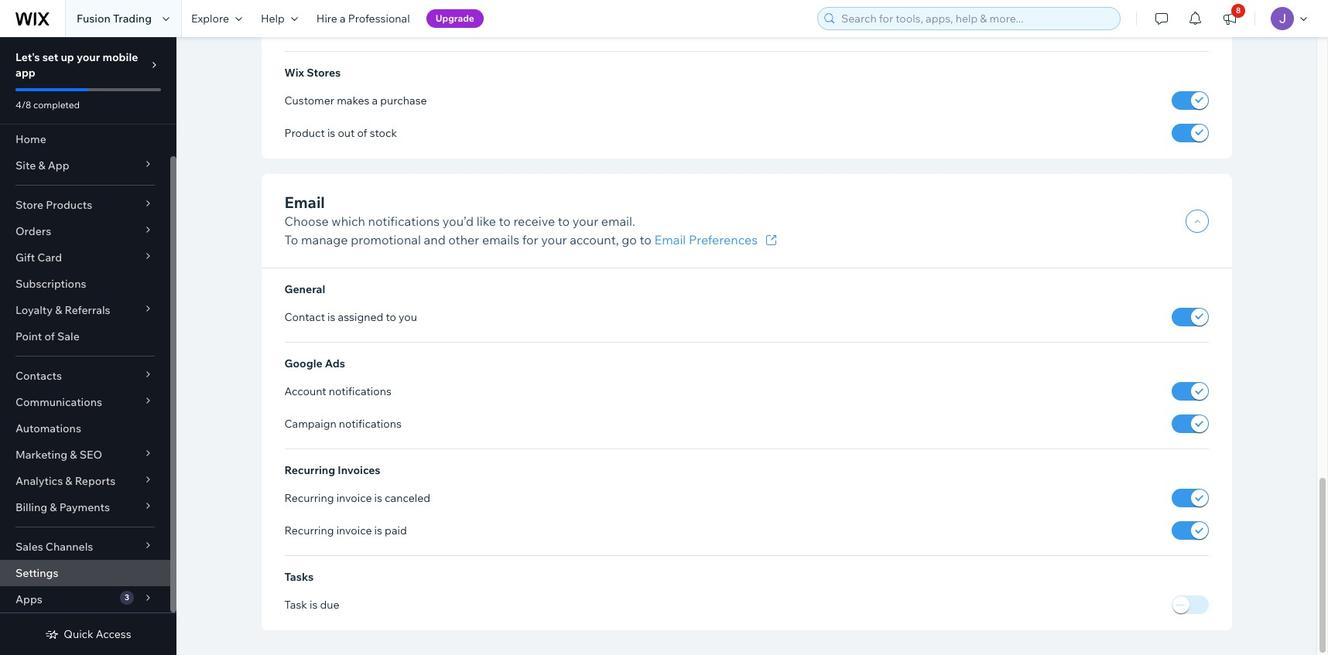 Task type: describe. For each thing, give the bounding box(es) containing it.
marketing
[[15, 448, 67, 462]]

recurring invoice is canceled
[[284, 492, 430, 506]]

notifications inside email choose which notifications you'd like to receive to your email.
[[368, 214, 440, 229]]

quick access button
[[45, 628, 131, 642]]

help
[[261, 12, 285, 26]]

site & app button
[[0, 152, 170, 179]]

settings link
[[0, 560, 170, 587]]

mobile
[[102, 50, 138, 64]]

emails
[[482, 232, 519, 248]]

to manage promotional and other emails for your account, go to
[[284, 232, 654, 248]]

preferences
[[689, 232, 758, 248]]

google
[[284, 357, 323, 371]]

assigned
[[338, 310, 383, 324]]

let's
[[15, 50, 40, 64]]

1 horizontal spatial a
[[372, 94, 378, 108]]

point of sale link
[[0, 324, 170, 350]]

products
[[46, 198, 92, 212]]

customer makes a purchase
[[284, 94, 427, 108]]

hire
[[316, 12, 337, 26]]

tasks
[[284, 571, 314, 585]]

email choose which notifications you'd like to receive to your email.
[[284, 193, 635, 229]]

app
[[48, 159, 69, 173]]

quick access
[[64, 628, 131, 642]]

contact is assigned to you
[[284, 310, 417, 324]]

contacts button
[[0, 363, 170, 389]]

& for loyalty
[[55, 303, 62, 317]]

email for email choose which notifications you'd like to receive to your email.
[[284, 193, 325, 212]]

a inside hire a professional link
[[340, 12, 346, 26]]

sidebar element
[[0, 37, 176, 656]]

sales channels button
[[0, 534, 170, 560]]

task is due
[[284, 598, 339, 612]]

to right go
[[640, 232, 652, 248]]

sales channels
[[15, 540, 93, 554]]

like
[[477, 214, 496, 229]]

fusion trading
[[77, 12, 152, 26]]

email preferences link
[[654, 231, 781, 249]]

email.
[[601, 214, 635, 229]]

communications button
[[0, 389, 170, 416]]

hire a professional link
[[307, 0, 419, 37]]

other
[[448, 232, 479, 248]]

hire a professional
[[316, 12, 410, 26]]

and
[[424, 232, 446, 248]]

explore
[[191, 12, 229, 26]]

let's set up your mobile app
[[15, 50, 138, 80]]

wix
[[284, 66, 304, 80]]

which
[[332, 214, 365, 229]]

fusion
[[77, 12, 111, 26]]

apps
[[15, 593, 42, 607]]

3
[[125, 593, 129, 603]]

card
[[37, 251, 62, 265]]

billing
[[15, 501, 47, 515]]

& for billing
[[50, 501, 57, 515]]

invoice for paid
[[336, 524, 372, 538]]

email for email preferences
[[654, 232, 686, 248]]

recurring for recurring invoices
[[284, 464, 335, 478]]

0 vertical spatial of
[[357, 126, 367, 140]]

manage
[[301, 232, 348, 248]]

app
[[15, 66, 35, 80]]

recurring for recurring invoice is paid
[[284, 524, 334, 538]]

4/8
[[15, 99, 31, 111]]

notifications for campaign notifications
[[339, 417, 402, 431]]

help button
[[252, 0, 307, 37]]

general
[[284, 282, 325, 296]]

wix stores
[[284, 66, 341, 80]]

analytics & reports button
[[0, 468, 170, 495]]

recurring invoices
[[284, 464, 380, 478]]

automations link
[[0, 416, 170, 442]]

account
[[284, 385, 326, 399]]

point
[[15, 330, 42, 344]]

completed
[[33, 99, 80, 111]]

orders button
[[0, 218, 170, 245]]

communications
[[15, 396, 102, 409]]

purchase
[[380, 94, 427, 108]]

settings
[[15, 567, 58, 581]]

is for assigned
[[327, 310, 336, 324]]

due
[[320, 598, 339, 612]]

gift card button
[[0, 245, 170, 271]]

Search for tools, apps, help & more... field
[[837, 8, 1115, 29]]

seo
[[79, 448, 102, 462]]

automations
[[15, 422, 81, 436]]



Task type: vqa. For each thing, say whether or not it's contained in the screenshot.
great
no



Task type: locate. For each thing, give the bounding box(es) containing it.
billing & payments button
[[0, 495, 170, 521]]

loyalty & referrals button
[[0, 297, 170, 324]]

& right site
[[38, 159, 45, 173]]

recurring up tasks
[[284, 524, 334, 538]]

1 vertical spatial a
[[372, 94, 378, 108]]

analytics
[[15, 474, 63, 488]]

invoices
[[338, 464, 380, 478]]

0 vertical spatial invoice
[[336, 492, 372, 506]]

invoice down invoices
[[336, 492, 372, 506]]

is left paid
[[374, 524, 382, 538]]

your inside email choose which notifications you'd like to receive to your email.
[[573, 214, 598, 229]]

& for marketing
[[70, 448, 77, 462]]

for
[[522, 232, 538, 248]]

recurring for recurring invoice is canceled
[[284, 492, 334, 506]]

product
[[284, 126, 325, 140]]

orders
[[15, 224, 51, 238]]

professional
[[348, 12, 410, 26]]

2 vertical spatial your
[[541, 232, 567, 248]]

out
[[338, 126, 355, 140]]

0 horizontal spatial a
[[340, 12, 346, 26]]

& for analytics
[[65, 474, 72, 488]]

8
[[1236, 5, 1241, 15]]

account,
[[570, 232, 619, 248]]

campaign
[[284, 417, 336, 431]]

home link
[[0, 126, 170, 152]]

& right billing
[[50, 501, 57, 515]]

2 vertical spatial recurring
[[284, 524, 334, 538]]

is right contact
[[327, 310, 336, 324]]

canceled
[[385, 492, 430, 506]]

recurring down recurring invoices
[[284, 492, 334, 506]]

promotional
[[351, 232, 421, 248]]

email inside email choose which notifications you'd like to receive to your email.
[[284, 193, 325, 212]]

1 vertical spatial your
[[573, 214, 598, 229]]

go
[[622, 232, 637, 248]]

& for site
[[38, 159, 45, 173]]

invoice down recurring invoice is canceled
[[336, 524, 372, 538]]

&
[[38, 159, 45, 173], [55, 303, 62, 317], [70, 448, 77, 462], [65, 474, 72, 488], [50, 501, 57, 515]]

to right receive
[[558, 214, 570, 229]]

is
[[327, 126, 335, 140], [327, 310, 336, 324], [374, 492, 382, 506], [374, 524, 382, 538], [310, 598, 318, 612]]

1 recurring from the top
[[284, 464, 335, 478]]

& right loyalty
[[55, 303, 62, 317]]

notifications up promotional
[[368, 214, 440, 229]]

campaign notifications
[[284, 417, 402, 431]]

subscriptions link
[[0, 271, 170, 297]]

notifications down the account notifications on the bottom
[[339, 417, 402, 431]]

1 horizontal spatial of
[[357, 126, 367, 140]]

point of sale
[[15, 330, 80, 344]]

& left seo
[[70, 448, 77, 462]]

0 horizontal spatial of
[[44, 330, 55, 344]]

a right "hire"
[[340, 12, 346, 26]]

1 vertical spatial of
[[44, 330, 55, 344]]

0 horizontal spatial email
[[284, 193, 325, 212]]

trading
[[113, 12, 152, 26]]

gift card
[[15, 251, 62, 265]]

2 invoice from the top
[[336, 524, 372, 538]]

0 vertical spatial your
[[77, 50, 100, 64]]

payments
[[59, 501, 110, 515]]

is left canceled
[[374, 492, 382, 506]]

loyalty & referrals
[[15, 303, 110, 317]]

2 recurring from the top
[[284, 492, 334, 506]]

1 invoice from the top
[[336, 492, 372, 506]]

your right "for"
[[541, 232, 567, 248]]

8 button
[[1213, 0, 1247, 37]]

gift
[[15, 251, 35, 265]]

you'd
[[443, 214, 474, 229]]

& inside popup button
[[70, 448, 77, 462]]

1 horizontal spatial your
[[541, 232, 567, 248]]

your right up
[[77, 50, 100, 64]]

email
[[284, 193, 325, 212], [654, 232, 686, 248]]

ads
[[325, 357, 345, 371]]

is left out
[[327, 126, 335, 140]]

1 vertical spatial invoice
[[336, 524, 372, 538]]

set
[[42, 50, 58, 64]]

home
[[15, 132, 46, 146]]

product is out of stock
[[284, 126, 397, 140]]

up
[[61, 50, 74, 64]]

upgrade button
[[426, 9, 484, 28]]

& inside popup button
[[38, 159, 45, 173]]

billing & payments
[[15, 501, 110, 515]]

0 vertical spatial a
[[340, 12, 346, 26]]

marketing & seo button
[[0, 442, 170, 468]]

2 vertical spatial notifications
[[339, 417, 402, 431]]

4/8 completed
[[15, 99, 80, 111]]

store
[[15, 198, 43, 212]]

& left reports
[[65, 474, 72, 488]]

site
[[15, 159, 36, 173]]

0 horizontal spatial your
[[77, 50, 100, 64]]

1 vertical spatial email
[[654, 232, 686, 248]]

makes
[[337, 94, 370, 108]]

notifications up campaign notifications
[[329, 385, 392, 399]]

of inside sidebar element
[[44, 330, 55, 344]]

to right like
[[499, 214, 511, 229]]

of
[[357, 126, 367, 140], [44, 330, 55, 344]]

of right out
[[357, 126, 367, 140]]

sale
[[57, 330, 80, 344]]

paid
[[385, 524, 407, 538]]

0 vertical spatial email
[[284, 193, 325, 212]]

your up account,
[[573, 214, 598, 229]]

recurring down campaign
[[284, 464, 335, 478]]

google ads
[[284, 357, 345, 371]]

email up choose
[[284, 193, 325, 212]]

notifications for account notifications
[[329, 385, 392, 399]]

email right go
[[654, 232, 686, 248]]

choose
[[284, 214, 329, 229]]

is for out
[[327, 126, 335, 140]]

contacts
[[15, 369, 62, 383]]

is for due
[[310, 598, 318, 612]]

1 vertical spatial notifications
[[329, 385, 392, 399]]

receive
[[513, 214, 555, 229]]

invoice for canceled
[[336, 492, 372, 506]]

access
[[96, 628, 131, 642]]

1 vertical spatial recurring
[[284, 492, 334, 506]]

you
[[399, 310, 417, 324]]

subscriptions
[[15, 277, 86, 291]]

1 horizontal spatial email
[[654, 232, 686, 248]]

of left "sale"
[[44, 330, 55, 344]]

referrals
[[65, 303, 110, 317]]

your inside let's set up your mobile app
[[77, 50, 100, 64]]

email preferences
[[654, 232, 758, 248]]

recurring invoice is paid
[[284, 524, 407, 538]]

0 vertical spatial notifications
[[368, 214, 440, 229]]

customer
[[284, 94, 334, 108]]

a
[[340, 12, 346, 26], [372, 94, 378, 108]]

& inside 'popup button'
[[55, 303, 62, 317]]

to
[[499, 214, 511, 229], [558, 214, 570, 229], [640, 232, 652, 248], [386, 310, 396, 324]]

loyalty
[[15, 303, 53, 317]]

2 horizontal spatial your
[[573, 214, 598, 229]]

stores
[[307, 66, 341, 80]]

to left "you"
[[386, 310, 396, 324]]

reports
[[75, 474, 115, 488]]

contact
[[284, 310, 325, 324]]

3 recurring from the top
[[284, 524, 334, 538]]

is left the due
[[310, 598, 318, 612]]

store products
[[15, 198, 92, 212]]

quick
[[64, 628, 93, 642]]

0 vertical spatial recurring
[[284, 464, 335, 478]]

stock
[[370, 126, 397, 140]]

a right "makes"
[[372, 94, 378, 108]]



